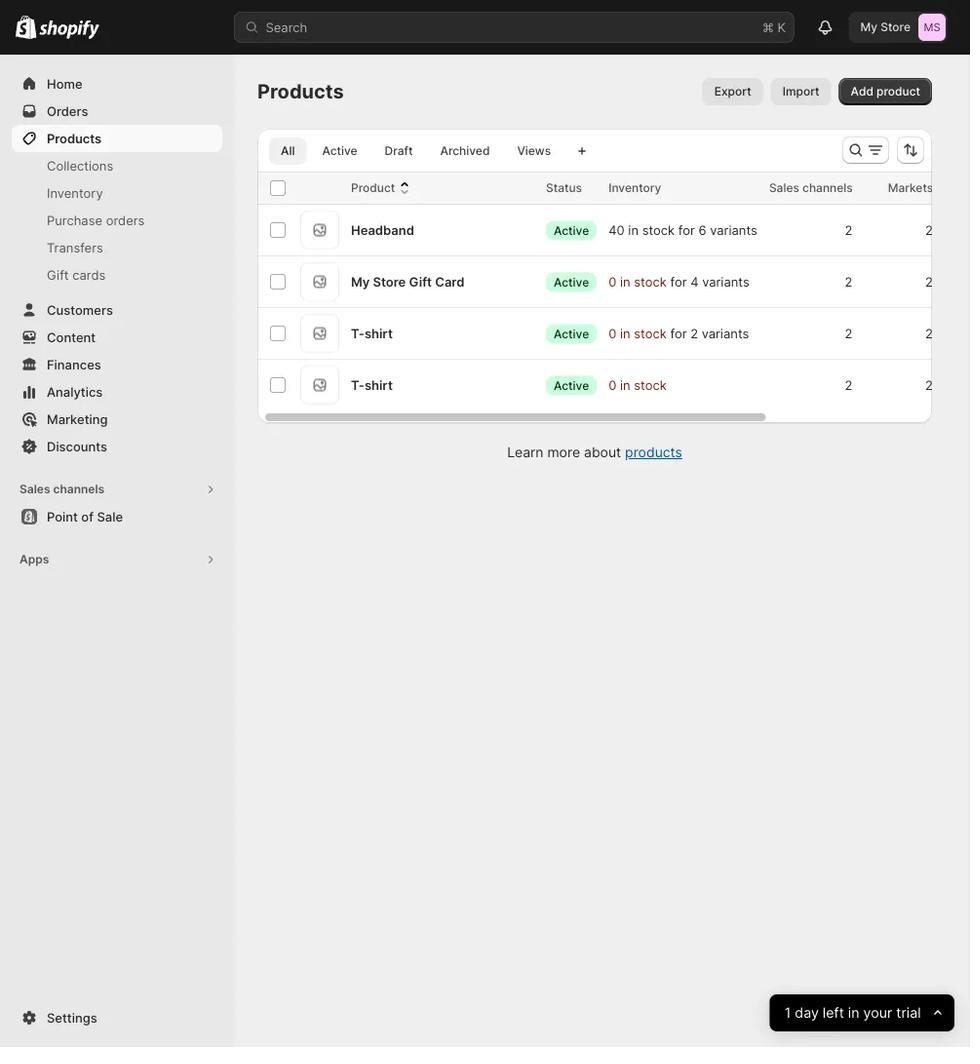 Task type: vqa. For each thing, say whether or not it's contained in the screenshot.
the $ associated with Compare-at price
no



Task type: locate. For each thing, give the bounding box(es) containing it.
purchase orders link
[[12, 207, 222, 234]]

1 vertical spatial for
[[671, 274, 687, 289]]

sales channels
[[770, 181, 853, 195], [20, 482, 105, 497]]

1 vertical spatial sales channels
[[20, 482, 105, 497]]

1 vertical spatial t-shirt
[[351, 378, 393, 393]]

point of sale link
[[12, 503, 222, 531]]

variants right the "4"
[[703, 274, 750, 289]]

variants
[[710, 222, 758, 238], [703, 274, 750, 289], [702, 326, 750, 341]]

channels left markets
[[803, 181, 853, 195]]

1 t-shirt from the top
[[351, 326, 393, 341]]

tab list
[[265, 137, 567, 165]]

in right 40 at the right top of page
[[629, 222, 639, 238]]

sales channels up point
[[20, 482, 105, 497]]

gift
[[47, 267, 69, 282], [409, 274, 432, 289]]

my left my store image on the right top
[[861, 20, 878, 34]]

1
[[785, 1005, 792, 1022]]

0 vertical spatial products
[[258, 80, 344, 103]]

draft link
[[373, 138, 425, 165]]

0 vertical spatial t-shirt link
[[351, 324, 393, 343]]

sales
[[770, 181, 800, 195], [20, 482, 50, 497]]

my
[[861, 20, 878, 34], [351, 274, 370, 289]]

2 0 from the top
[[609, 326, 617, 341]]

1 vertical spatial t-shirt link
[[351, 376, 393, 395]]

stock up 0 in stock
[[634, 326, 667, 341]]

products
[[258, 80, 344, 103], [47, 131, 102, 146]]

channels up point of sale
[[53, 482, 105, 497]]

import button
[[771, 78, 832, 105]]

archived
[[440, 144, 490, 158]]

in for 0 in stock for 2 variants
[[620, 326, 631, 341]]

sales channels down import button
[[770, 181, 853, 195]]

0 in stock
[[609, 378, 667, 393]]

orders
[[47, 103, 88, 119]]

products link
[[625, 444, 683, 461]]

collections link
[[12, 152, 222, 180]]

my inside 'my store gift card' link
[[351, 274, 370, 289]]

t-shirt for second t-shirt link from the top of the page
[[351, 378, 393, 393]]

stock for 2
[[634, 326, 667, 341]]

finances link
[[12, 351, 222, 379]]

draft
[[385, 144, 413, 158]]

0 up 0 in stock
[[609, 326, 617, 341]]

0 vertical spatial t-
[[351, 326, 365, 341]]

for
[[679, 222, 695, 238], [671, 274, 687, 289], [671, 326, 687, 341]]

0 vertical spatial t-shirt
[[351, 326, 393, 341]]

shopify image
[[16, 15, 36, 39], [39, 20, 100, 39]]

t-shirt
[[351, 326, 393, 341], [351, 378, 393, 393]]

channels
[[803, 181, 853, 195], [53, 482, 105, 497]]

store down headband link
[[373, 274, 406, 289]]

0 in stock for 4 variants
[[609, 274, 750, 289]]

in
[[629, 222, 639, 238], [620, 274, 631, 289], [620, 326, 631, 341], [620, 378, 631, 393], [849, 1005, 860, 1022]]

0
[[609, 274, 617, 289], [609, 326, 617, 341], [609, 378, 617, 393]]

1 horizontal spatial my
[[861, 20, 878, 34]]

inventory up the purchase
[[47, 185, 103, 200]]

1 day left in your trial
[[785, 1005, 922, 1022]]

in for 0 in stock for 4 variants
[[620, 274, 631, 289]]

stock left the "4"
[[634, 274, 667, 289]]

add product link
[[840, 78, 933, 105]]

orders
[[106, 213, 145, 228]]

headband link
[[351, 220, 414, 240]]

2 t-shirt from the top
[[351, 378, 393, 393]]

stock for 4
[[634, 274, 667, 289]]

0 vertical spatial variants
[[710, 222, 758, 238]]

stock right 40 at the right top of page
[[643, 222, 675, 238]]

active inside tab list
[[322, 144, 358, 158]]

1 horizontal spatial sales
[[770, 181, 800, 195]]

2 button
[[835, 211, 877, 250], [916, 211, 957, 250], [835, 262, 877, 301], [916, 262, 957, 301], [835, 314, 877, 353], [916, 314, 957, 353], [835, 366, 877, 405], [916, 366, 957, 405]]

purchase orders
[[47, 213, 145, 228]]

for left the "4"
[[671, 274, 687, 289]]

point of sale
[[47, 509, 123, 524]]

0 horizontal spatial store
[[373, 274, 406, 289]]

active for 40 in stock for 6 variants
[[554, 223, 589, 237]]

variants down 0 in stock for 4 variants
[[702, 326, 750, 341]]

0 vertical spatial shirt
[[365, 326, 393, 341]]

1 vertical spatial my
[[351, 274, 370, 289]]

my store gift card
[[351, 274, 465, 289]]

1 horizontal spatial inventory
[[609, 181, 662, 195]]

store for my store
[[881, 20, 911, 34]]

1 vertical spatial store
[[373, 274, 406, 289]]

inventory up 40 at the right top of page
[[609, 181, 662, 195]]

customers
[[47, 302, 113, 318]]

k
[[778, 20, 786, 35]]

1 horizontal spatial store
[[881, 20, 911, 34]]

tab list containing all
[[265, 137, 567, 165]]

in up 0 in stock
[[620, 326, 631, 341]]

finances
[[47, 357, 101, 372]]

6
[[699, 222, 707, 238]]

2 vertical spatial variants
[[702, 326, 750, 341]]

0 horizontal spatial my
[[351, 274, 370, 289]]

sale
[[97, 509, 123, 524]]

3 0 from the top
[[609, 378, 617, 393]]

1 vertical spatial shirt
[[365, 378, 393, 393]]

orders link
[[12, 98, 222, 125]]

inventory
[[609, 181, 662, 195], [47, 185, 103, 200]]

gift left cards
[[47, 267, 69, 282]]

t-shirt link
[[351, 324, 393, 343], [351, 376, 393, 395]]

2
[[845, 222, 853, 238], [926, 222, 934, 238], [845, 274, 853, 289], [926, 274, 934, 289], [691, 326, 699, 341], [845, 326, 853, 341], [926, 326, 934, 341], [845, 378, 853, 393], [926, 378, 934, 393]]

0 vertical spatial store
[[881, 20, 911, 34]]

0 horizontal spatial products
[[47, 131, 102, 146]]

1 horizontal spatial shopify image
[[39, 20, 100, 39]]

2 shirt from the top
[[365, 378, 393, 393]]

0 vertical spatial channels
[[803, 181, 853, 195]]

stock
[[643, 222, 675, 238], [634, 274, 667, 289], [634, 326, 667, 341], [634, 378, 667, 393]]

store left my store image on the right top
[[881, 20, 911, 34]]

0 horizontal spatial inventory
[[47, 185, 103, 200]]

store for my store gift card
[[373, 274, 406, 289]]

1 vertical spatial t-
[[351, 378, 365, 393]]

shirt
[[365, 326, 393, 341], [365, 378, 393, 393]]

0 horizontal spatial sales channels
[[20, 482, 105, 497]]

left
[[823, 1005, 845, 1022]]

0 horizontal spatial sales
[[20, 482, 50, 497]]

content link
[[12, 324, 222, 351]]

for left 6
[[679, 222, 695, 238]]

for for 2
[[671, 326, 687, 341]]

0 vertical spatial my
[[861, 20, 878, 34]]

0 up about
[[609, 378, 617, 393]]

1 horizontal spatial sales channels
[[770, 181, 853, 195]]

in right left
[[849, 1005, 860, 1022]]

0 vertical spatial 0
[[609, 274, 617, 289]]

0 horizontal spatial channels
[[53, 482, 105, 497]]

active
[[322, 144, 358, 158], [554, 223, 589, 237], [554, 275, 589, 289], [554, 327, 589, 341], [554, 378, 589, 392]]

2 vertical spatial 0
[[609, 378, 617, 393]]

1 vertical spatial sales
[[20, 482, 50, 497]]

content
[[47, 330, 96, 345]]

0 vertical spatial for
[[679, 222, 695, 238]]

in up about
[[620, 378, 631, 393]]

in down 40 at the right top of page
[[620, 274, 631, 289]]

channels inside button
[[53, 482, 105, 497]]

sales inside button
[[20, 482, 50, 497]]

⌘
[[763, 20, 774, 35]]

variants right 6
[[710, 222, 758, 238]]

gift left 'card'
[[409, 274, 432, 289]]

1 vertical spatial channels
[[53, 482, 105, 497]]

products up all
[[258, 80, 344, 103]]

0 horizontal spatial gift
[[47, 267, 69, 282]]

0 vertical spatial sales
[[770, 181, 800, 195]]

products up collections
[[47, 131, 102, 146]]

0 down 40 at the right top of page
[[609, 274, 617, 289]]

t-
[[351, 326, 365, 341], [351, 378, 365, 393]]

active link
[[311, 138, 369, 165]]

2 t- from the top
[[351, 378, 365, 393]]

1 0 from the top
[[609, 274, 617, 289]]

products
[[625, 444, 683, 461]]

for down 0 in stock for 4 variants
[[671, 326, 687, 341]]

stock down 0 in stock for 2 variants
[[634, 378, 667, 393]]

inventory inside inventory link
[[47, 185, 103, 200]]

sales channels inside button
[[20, 482, 105, 497]]

my down headband link
[[351, 274, 370, 289]]

1 vertical spatial 0
[[609, 326, 617, 341]]

purchase
[[47, 213, 102, 228]]

0 for 0 in stock
[[609, 378, 617, 393]]

1 vertical spatial variants
[[703, 274, 750, 289]]

for for 6
[[679, 222, 695, 238]]

0 in stock for 2 variants
[[609, 326, 750, 341]]

2 vertical spatial for
[[671, 326, 687, 341]]

store
[[881, 20, 911, 34], [373, 274, 406, 289]]



Task type: describe. For each thing, give the bounding box(es) containing it.
trial
[[897, 1005, 922, 1022]]

markets
[[888, 181, 934, 195]]

variants for 40 in stock for 6 variants
[[710, 222, 758, 238]]

apps button
[[12, 546, 222, 574]]

0 for 0 in stock for 4 variants
[[609, 274, 617, 289]]

your
[[864, 1005, 893, 1022]]

settings link
[[12, 1005, 222, 1032]]

0 for 0 in stock for 2 variants
[[609, 326, 617, 341]]

inventory inside inventory button
[[609, 181, 662, 195]]

more
[[548, 444, 581, 461]]

settings
[[47, 1011, 97, 1026]]

home link
[[12, 70, 222, 98]]

day
[[796, 1005, 820, 1022]]

product
[[877, 84, 921, 99]]

0 vertical spatial sales channels
[[770, 181, 853, 195]]

inventory link
[[12, 180, 222, 207]]

all
[[281, 144, 295, 158]]

product button
[[351, 179, 415, 198]]

export button
[[703, 78, 764, 105]]

analytics link
[[12, 379, 222, 406]]

gift cards link
[[12, 261, 222, 289]]

1 day left in your trial button
[[770, 995, 955, 1032]]

discounts link
[[12, 433, 222, 460]]

in for 0 in stock
[[620, 378, 631, 393]]

learn more about products
[[507, 444, 683, 461]]

0 horizontal spatial shopify image
[[16, 15, 36, 39]]

active for 0 in stock for 4 variants
[[554, 275, 589, 289]]

analytics
[[47, 384, 103, 399]]

in inside dropdown button
[[849, 1005, 860, 1022]]

variants for 0 in stock for 2 variants
[[702, 326, 750, 341]]

gift cards
[[47, 267, 106, 282]]

inventory button
[[609, 179, 681, 198]]

40
[[609, 222, 625, 238]]

add product
[[851, 84, 921, 99]]

active for 0 in stock for 2 variants
[[554, 327, 589, 341]]

products link
[[12, 125, 222, 152]]

marketing link
[[12, 406, 222, 433]]

1 horizontal spatial gift
[[409, 274, 432, 289]]

headband
[[351, 222, 414, 238]]

product
[[351, 181, 395, 195]]

variants for 0 in stock for 4 variants
[[703, 274, 750, 289]]

of
[[81, 509, 94, 524]]

my store gift card link
[[351, 272, 465, 292]]

marketing
[[47, 412, 108, 427]]

collections
[[47, 158, 113, 173]]

my for my store
[[861, 20, 878, 34]]

point
[[47, 509, 78, 524]]

my store
[[861, 20, 911, 34]]

1 shirt from the top
[[365, 326, 393, 341]]

⌘ k
[[763, 20, 786, 35]]

1 t-shirt link from the top
[[351, 324, 393, 343]]

search
[[266, 20, 308, 35]]

sales channels button
[[12, 476, 222, 503]]

1 vertical spatial products
[[47, 131, 102, 146]]

archived link
[[429, 138, 502, 165]]

for for 4
[[671, 274, 687, 289]]

add
[[851, 84, 874, 99]]

all button
[[269, 138, 307, 165]]

transfers link
[[12, 234, 222, 261]]

1 t- from the top
[[351, 326, 365, 341]]

40 in stock for 6 variants
[[609, 222, 758, 238]]

point of sale button
[[0, 503, 234, 531]]

in for 40 in stock for 6 variants
[[629, 222, 639, 238]]

t-shirt for second t-shirt link from the bottom
[[351, 326, 393, 341]]

cards
[[72, 267, 106, 282]]

transfers
[[47, 240, 103, 255]]

learn
[[507, 444, 544, 461]]

4
[[691, 274, 699, 289]]

discounts
[[47, 439, 107, 454]]

1 horizontal spatial products
[[258, 80, 344, 103]]

import
[[783, 84, 820, 99]]

views
[[517, 144, 551, 158]]

my store image
[[919, 14, 946, 41]]

about
[[584, 444, 622, 461]]

apps
[[20, 553, 49, 567]]

my for my store gift card
[[351, 274, 370, 289]]

customers link
[[12, 297, 222, 324]]

views link
[[506, 138, 563, 165]]

home
[[47, 76, 83, 91]]

status
[[546, 181, 582, 195]]

card
[[435, 274, 465, 289]]

1 horizontal spatial channels
[[803, 181, 853, 195]]

export
[[715, 84, 752, 99]]

stock for 6
[[643, 222, 675, 238]]

2 t-shirt link from the top
[[351, 376, 393, 395]]



